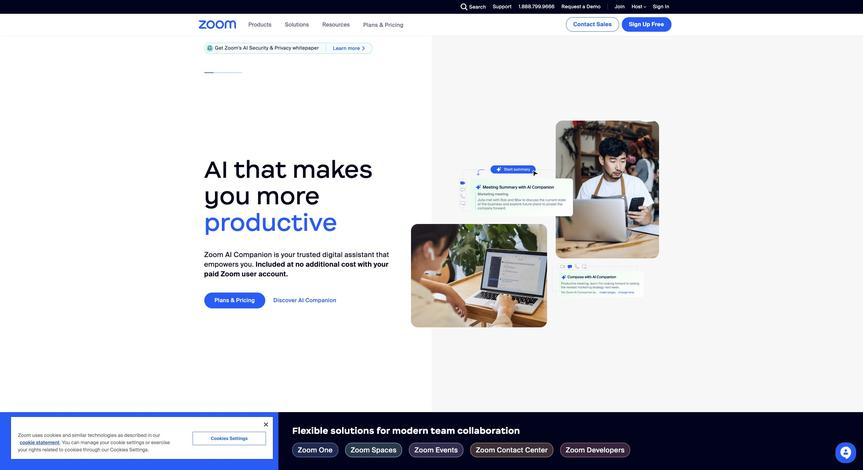 Task type: describe. For each thing, give the bounding box(es) containing it.
products button
[[249, 14, 275, 36]]

flexible solutions for modern team collaboration
[[292, 425, 520, 436]]

0 horizontal spatial plans & pricing
[[215, 297, 255, 304]]

pricing inside product information navigation
[[385, 21, 404, 28]]

in
[[148, 432, 152, 438]]

zoom for zoom ai companion is your trusted digital assistant that empowers you.
[[204, 250, 224, 259]]

account.
[[259, 269, 288, 278]]

manage
[[81, 440, 99, 446]]

cost
[[342, 260, 356, 269]]

in
[[665, 3, 670, 10]]

rights
[[29, 447, 41, 453]]

paid
[[204, 269, 219, 278]]

ai inside ai that makes you more
[[204, 155, 228, 185]]

similar
[[72, 432, 87, 438]]

settings
[[126, 440, 144, 446]]

that inside ai that makes you more
[[234, 155, 287, 185]]

your inside included at no additional cost with your paid zoom user account.
[[374, 260, 389, 269]]

cookies inside .  you can manage your cookie settings or exercise your rights related to cookies through our cookies settings.
[[110, 447, 128, 453]]

can
[[71, 440, 79, 446]]

products
[[249, 21, 272, 28]]

spaces
[[372, 446, 397, 455]]

ai inside zoom ai companion is your trusted digital assistant that empowers you.
[[225, 250, 232, 259]]

join
[[615, 3, 625, 10]]

host button
[[632, 3, 647, 10]]

one
[[319, 446, 333, 455]]

your down technologies
[[100, 440, 109, 446]]

cookies settings
[[211, 436, 248, 442]]

sign in
[[653, 3, 670, 10]]

zoom ai companion is your trusted digital assistant that empowers you.
[[204, 250, 389, 269]]

sign for sign up free
[[629, 21, 642, 28]]

discover ai companion link
[[274, 293, 347, 308]]

included at no additional cost with your paid zoom user account.
[[204, 260, 389, 278]]

your inside zoom ai companion is your trusted digital assistant that empowers you.
[[281, 250, 295, 259]]

zoom for zoom one
[[298, 446, 317, 455]]

demo
[[587, 3, 601, 10]]

1 vertical spatial &
[[270, 45, 273, 51]]

plans inside "main content"
[[215, 297, 229, 304]]

main content containing ai that makes you more
[[0, 14, 864, 470]]

cookies settings button
[[193, 432, 266, 445]]

flexible solutions for modern team collaboration tab list
[[292, 443, 850, 457]]

.
[[60, 440, 61, 446]]

cookies inside zoom uses cookies and similar technologies as described in our cookie statement
[[44, 432, 61, 438]]

solutions
[[331, 425, 375, 436]]

related
[[42, 447, 58, 453]]

with
[[358, 260, 372, 269]]

1 vertical spatial zoom interface icon image
[[552, 263, 644, 297]]

zoom one
[[298, 446, 333, 455]]

through
[[83, 447, 100, 453]]

1.888.799.9666
[[519, 3, 555, 10]]

cookies inside button
[[211, 436, 229, 442]]

zoom developers
[[566, 446, 625, 455]]

zoom events
[[415, 446, 458, 455]]

contact inside meetings navigation
[[574, 21, 595, 28]]

at
[[287, 260, 294, 269]]

get
[[215, 45, 223, 51]]

zoom developers tab
[[561, 443, 631, 457]]

our inside .  you can manage your cookie settings or exercise your rights related to cookies through our cookies settings.
[[102, 447, 109, 453]]

or
[[146, 440, 150, 446]]

zoom inside included at no additional cost with your paid zoom user account.
[[221, 269, 240, 278]]

support
[[493, 3, 512, 10]]

trusted
[[297, 250, 321, 259]]

zoom's
[[225, 45, 242, 51]]

zoom for zoom contact center
[[476, 446, 495, 455]]

collaboration
[[458, 425, 520, 436]]

resources
[[323, 21, 350, 28]]

zoom spaces
[[351, 446, 397, 455]]

settings.
[[129, 447, 149, 453]]

productive
[[204, 207, 337, 237]]

technologies
[[88, 432, 117, 438]]

contact sales
[[574, 21, 612, 28]]

search
[[470, 4, 486, 10]]

assistant
[[345, 250, 375, 259]]

zoom contact center
[[476, 446, 548, 455]]

you
[[204, 181, 251, 211]]

that inside zoom ai companion is your trusted digital assistant that empowers you.
[[376, 250, 389, 259]]

privacy
[[275, 45, 291, 51]]

discover ai companion
[[274, 297, 337, 304]]

for
[[377, 425, 390, 436]]

zoom for zoom uses cookies and similar technologies as described in our cookie statement
[[18, 432, 31, 438]]

learn
[[333, 45, 347, 51]]

solutions button
[[285, 14, 312, 36]]

described
[[124, 432, 147, 438]]

makes
[[293, 155, 373, 185]]

sign for sign in
[[653, 3, 664, 10]]

pricing inside "main content"
[[236, 297, 255, 304]]

a
[[583, 3, 586, 10]]

ai that makes you more
[[204, 155, 373, 211]]

sign up free button
[[622, 17, 672, 32]]

cookies inside .  you can manage your cookie settings or exercise your rights related to cookies through our cookies settings.
[[65, 447, 82, 453]]

& inside product information navigation
[[380, 21, 384, 28]]

team
[[431, 425, 455, 436]]

and
[[62, 432, 71, 438]]

0 vertical spatial zoom interface icon image
[[437, 165, 573, 221]]

exercise
[[151, 440, 170, 446]]



Task type: locate. For each thing, give the bounding box(es) containing it.
0 horizontal spatial &
[[231, 297, 235, 304]]

1 horizontal spatial cookies
[[65, 447, 82, 453]]

digital
[[323, 250, 343, 259]]

zoom left the one
[[298, 446, 317, 455]]

0 vertical spatial plans
[[363, 21, 378, 28]]

2 vertical spatial &
[[231, 297, 235, 304]]

you.
[[241, 260, 254, 269]]

companion for discover
[[305, 297, 337, 304]]

1 vertical spatial plans
[[215, 297, 229, 304]]

zoom interface icon image
[[437, 165, 573, 221], [552, 263, 644, 297]]

main content
[[0, 14, 864, 470]]

0 horizontal spatial our
[[102, 447, 109, 453]]

search button
[[456, 0, 488, 14]]

zoom contact center tab
[[471, 443, 554, 457]]

zoom down solutions
[[351, 446, 370, 455]]

1 vertical spatial companion
[[305, 297, 337, 304]]

our
[[153, 432, 160, 438], [102, 447, 109, 453]]

.  you can manage your cookie settings or exercise your rights related to cookies through our cookies settings.
[[18, 440, 170, 453]]

ai inside discover ai companion 'link'
[[299, 297, 304, 304]]

1 vertical spatial more
[[256, 181, 320, 211]]

no
[[296, 260, 304, 269]]

0 horizontal spatial sign
[[629, 21, 642, 28]]

ai
[[243, 45, 248, 51], [204, 155, 228, 185], [225, 250, 232, 259], [299, 297, 304, 304]]

discover
[[274, 297, 297, 304]]

1 vertical spatial contact
[[497, 446, 524, 455]]

0 horizontal spatial cookies
[[44, 432, 61, 438]]

join link up meetings navigation
[[615, 3, 625, 10]]

1 vertical spatial cookies
[[110, 447, 128, 453]]

contact left center
[[497, 446, 524, 455]]

cookies down as
[[110, 447, 128, 453]]

contact
[[574, 21, 595, 28], [497, 446, 524, 455]]

to
[[59, 447, 63, 453]]

companion
[[234, 250, 272, 259], [305, 297, 337, 304]]

resources button
[[323, 14, 353, 36]]

sign
[[653, 3, 664, 10], [629, 21, 642, 28]]

zoom for zoom spaces
[[351, 446, 370, 455]]

plans down paid
[[215, 297, 229, 304]]

sign inside sign up free button
[[629, 21, 642, 28]]

cookie statement link
[[20, 440, 60, 446]]

right image
[[360, 45, 367, 51]]

plans up right 'icon'
[[363, 21, 378, 28]]

zoom inside "tab"
[[566, 446, 585, 455]]

your
[[281, 250, 295, 259], [374, 260, 389, 269], [100, 440, 109, 446], [18, 447, 27, 453]]

1 horizontal spatial our
[[153, 432, 160, 438]]

plans & pricing
[[363, 21, 404, 28], [215, 297, 255, 304]]

zoom events tab
[[409, 443, 464, 457]]

zoom for zoom developers
[[566, 446, 585, 455]]

events
[[436, 446, 458, 455]]

plans & pricing up right 'icon'
[[363, 21, 404, 28]]

0 vertical spatial cookies
[[211, 436, 229, 442]]

up
[[643, 21, 651, 28]]

cookie up rights on the left bottom
[[20, 440, 35, 446]]

zoom left events
[[415, 446, 434, 455]]

that
[[234, 155, 287, 185], [376, 250, 389, 259]]

cookies up statement
[[44, 432, 61, 438]]

0 horizontal spatial companion
[[234, 250, 272, 259]]

1 cookie from the left
[[20, 440, 35, 446]]

1 horizontal spatial cookies
[[211, 436, 229, 442]]

0 horizontal spatial pricing
[[236, 297, 255, 304]]

more inside ai that makes you more
[[256, 181, 320, 211]]

learn more
[[333, 45, 360, 51]]

whitepaper
[[293, 45, 319, 51]]

0 horizontal spatial cookies
[[110, 447, 128, 453]]

1 horizontal spatial plans & pricing
[[363, 21, 404, 28]]

our right 'in' on the bottom left
[[153, 432, 160, 438]]

sign left up
[[629, 21, 642, 28]]

cookie inside zoom uses cookies and similar technologies as described in our cookie statement
[[20, 440, 35, 446]]

2 horizontal spatial &
[[380, 21, 384, 28]]

companion inside 'link'
[[305, 297, 337, 304]]

statement
[[36, 440, 60, 446]]

1 horizontal spatial plans
[[363, 21, 378, 28]]

zoom inside zoom uses cookies and similar technologies as described in our cookie statement
[[18, 432, 31, 438]]

plans & pricing inside product information navigation
[[363, 21, 404, 28]]

plans & pricing link
[[363, 21, 404, 28], [363, 21, 404, 28], [204, 293, 265, 308]]

more
[[348, 45, 360, 51], [256, 181, 320, 211]]

free
[[652, 21, 664, 28]]

0 vertical spatial sign
[[653, 3, 664, 10]]

your right with at the left bottom
[[374, 260, 389, 269]]

0 vertical spatial contact
[[574, 21, 595, 28]]

0 horizontal spatial that
[[234, 155, 287, 185]]

sign up free
[[629, 21, 664, 28]]

plans & pricing down user
[[215, 297, 255, 304]]

request
[[562, 3, 581, 10]]

1 horizontal spatial pricing
[[385, 21, 404, 28]]

zoom one tab
[[292, 443, 338, 457]]

1 horizontal spatial contact
[[574, 21, 595, 28]]

cookies
[[211, 436, 229, 442], [110, 447, 128, 453]]

cookie down as
[[111, 440, 125, 446]]

developers
[[587, 446, 625, 455]]

1 horizontal spatial sign
[[653, 3, 664, 10]]

zoom left developers
[[566, 446, 585, 455]]

cookies
[[44, 432, 61, 438], [65, 447, 82, 453]]

1 vertical spatial our
[[102, 447, 109, 453]]

0 vertical spatial &
[[380, 21, 384, 28]]

1 horizontal spatial companion
[[305, 297, 337, 304]]

zoom inside zoom ai companion is your trusted digital assistant that empowers you.
[[204, 250, 224, 259]]

zoom left uses
[[18, 432, 31, 438]]

modern
[[392, 425, 429, 436]]

your up at
[[281, 250, 295, 259]]

1 vertical spatial cookies
[[65, 447, 82, 453]]

cookie inside .  you can manage your cookie settings or exercise your rights related to cookies through our cookies settings.
[[111, 440, 125, 446]]

1 vertical spatial sign
[[629, 21, 642, 28]]

contact sales link
[[566, 17, 619, 32]]

sign in link
[[648, 0, 673, 14], [653, 3, 670, 10]]

0 vertical spatial more
[[348, 45, 360, 51]]

join link left 'host'
[[610, 0, 627, 14]]

solutions
[[285, 21, 309, 28]]

pricing
[[385, 21, 404, 28], [236, 297, 255, 304]]

0 horizontal spatial plans
[[215, 297, 229, 304]]

request a demo link
[[557, 0, 603, 14], [562, 3, 601, 10]]

meetings navigation
[[565, 14, 673, 33]]

privacy alert dialog
[[11, 417, 273, 459]]

product information navigation
[[243, 14, 409, 36]]

companion for zoom
[[234, 250, 272, 259]]

cookies down the can
[[65, 447, 82, 453]]

0 vertical spatial plans & pricing
[[363, 21, 404, 28]]

security
[[249, 45, 269, 51]]

1 horizontal spatial more
[[348, 45, 360, 51]]

is
[[274, 250, 279, 259]]

our inside zoom uses cookies and similar technologies as described in our cookie statement
[[153, 432, 160, 438]]

0 vertical spatial pricing
[[385, 21, 404, 28]]

zoom down collaboration
[[476, 446, 495, 455]]

center
[[525, 446, 548, 455]]

0 horizontal spatial more
[[256, 181, 320, 211]]

as
[[118, 432, 123, 438]]

plans inside product information navigation
[[363, 21, 378, 28]]

0 vertical spatial cookies
[[44, 432, 61, 438]]

contact down a
[[574, 21, 595, 28]]

sign left in at right top
[[653, 3, 664, 10]]

1 horizontal spatial that
[[376, 250, 389, 259]]

2 cookie from the left
[[111, 440, 125, 446]]

settings
[[230, 436, 248, 442]]

plans
[[363, 21, 378, 28], [215, 297, 229, 304]]

request a demo
[[562, 3, 601, 10]]

contact inside tab
[[497, 446, 524, 455]]

1.888.799.9666 button
[[514, 0, 557, 14], [519, 3, 555, 10]]

0 vertical spatial that
[[234, 155, 287, 185]]

uses
[[32, 432, 43, 438]]

companion inside zoom ai companion is your trusted digital assistant that empowers you.
[[234, 250, 272, 259]]

get zoom's ai security & privacy whitepaper
[[215, 45, 319, 51]]

1 horizontal spatial cookie
[[111, 440, 125, 446]]

flexible
[[292, 425, 329, 436]]

zoom
[[204, 250, 224, 259], [221, 269, 240, 278], [18, 432, 31, 438], [298, 446, 317, 455], [351, 446, 370, 455], [415, 446, 434, 455], [476, 446, 495, 455], [566, 446, 585, 455]]

1 vertical spatial that
[[376, 250, 389, 259]]

0 vertical spatial our
[[153, 432, 160, 438]]

0 horizontal spatial cookie
[[20, 440, 35, 446]]

banner containing contact sales
[[190, 14, 673, 36]]

zoom logo image
[[199, 20, 237, 29]]

our right through
[[102, 447, 109, 453]]

sales
[[597, 21, 612, 28]]

your left rights on the left bottom
[[18, 447, 27, 453]]

zoom up empowers
[[204, 250, 224, 259]]

cookies left settings
[[211, 436, 229, 442]]

banner
[[190, 14, 673, 36]]

join link
[[610, 0, 627, 14], [615, 3, 625, 10]]

user
[[242, 269, 257, 278]]

zoom inside tab
[[298, 446, 317, 455]]

empowers
[[204, 260, 239, 269]]

zoom for zoom events
[[415, 446, 434, 455]]

zoom uses cookies and similar technologies as described in our cookie statement
[[18, 432, 160, 446]]

0 horizontal spatial contact
[[497, 446, 524, 455]]

&
[[380, 21, 384, 28], [270, 45, 273, 51], [231, 297, 235, 304]]

host
[[632, 3, 644, 10]]

1 vertical spatial pricing
[[236, 297, 255, 304]]

zoom down empowers
[[221, 269, 240, 278]]

1 vertical spatial plans & pricing
[[215, 297, 255, 304]]

included
[[256, 260, 285, 269]]

additional
[[306, 260, 340, 269]]

zoom spaces tab
[[345, 443, 402, 457]]

0 vertical spatial companion
[[234, 250, 272, 259]]

1 horizontal spatial &
[[270, 45, 273, 51]]

cookie
[[20, 440, 35, 446], [111, 440, 125, 446]]



Task type: vqa. For each thing, say whether or not it's contained in the screenshot.
supported
no



